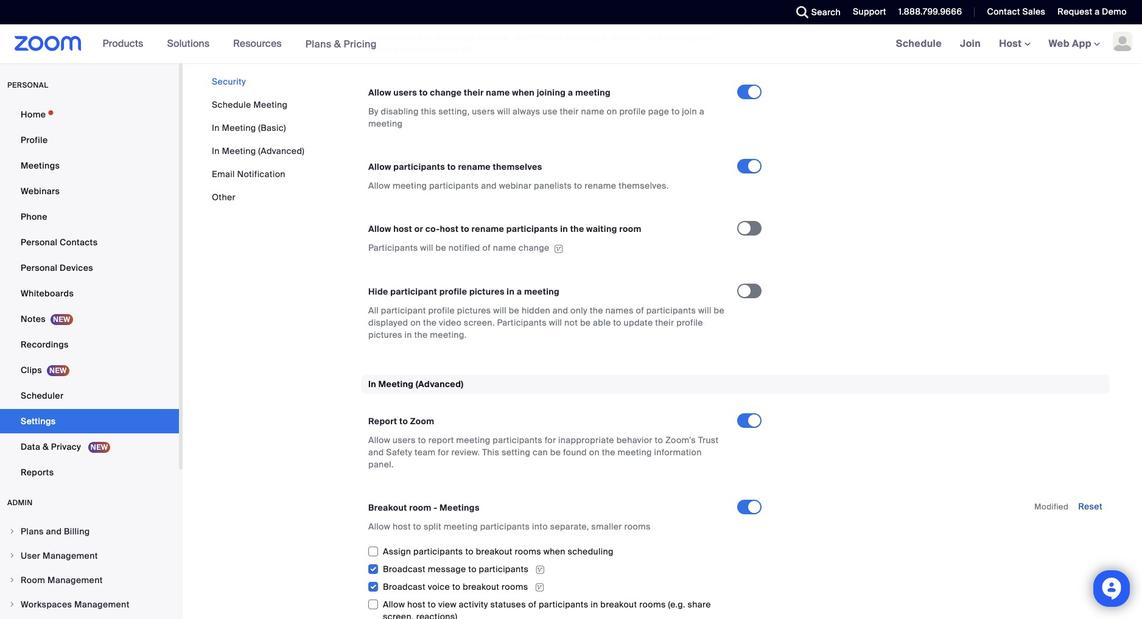 Task type: vqa. For each thing, say whether or not it's contained in the screenshot.
close ICON
no



Task type: describe. For each thing, give the bounding box(es) containing it.
participant for hide
[[390, 286, 437, 297]]

smaller
[[591, 521, 622, 532]]

host up participants will be notified of name change
[[440, 224, 459, 235]]

personal for personal devices
[[21, 262, 57, 273]]

pictures for will
[[457, 305, 491, 316]]

breakout room - meetings
[[368, 502, 480, 513]]

personal contacts
[[21, 237, 98, 248]]

to left the split
[[413, 521, 421, 532]]

users
[[368, 32, 393, 43]]

to right the panelists
[[574, 180, 582, 191]]

pictures for in
[[469, 286, 505, 297]]

disabling
[[381, 106, 419, 117]]

right image for user
[[9, 552, 16, 559]]

participants inside allow host to view activity statuses of participants in breakout rooms (e.g. share screen, reactions)
[[539, 599, 588, 610]]

to up broadcast voice to breakout rooms
[[468, 564, 477, 575]]

able
[[593, 317, 611, 328]]

1.888.799.9666 button up the join
[[889, 0, 965, 24]]

plans & pricing
[[305, 37, 377, 50]]

meeting up hidden
[[524, 286, 560, 297]]

search button
[[787, 0, 844, 24]]

breakout for voice
[[463, 581, 499, 592]]

to inside by disabling this setting, users will always use their name on profile page to join a meeting
[[672, 106, 680, 117]]

in up the support version for allow host or co-host to rename participants in the waiting room icon
[[560, 224, 568, 235]]

& for privacy
[[43, 441, 49, 452]]

hide
[[368, 286, 388, 297]]

view
[[438, 599, 457, 610]]

-
[[434, 502, 437, 513]]

menu bar containing security
[[212, 75, 304, 203]]

management for room management
[[48, 575, 103, 586]]

be inside "application"
[[436, 243, 446, 253]]

meeting up review.
[[456, 435, 490, 446]]

in for in meeting (basic) "link" at the top of the page
[[212, 122, 220, 133]]

to up broadcast message to participants
[[465, 546, 474, 557]]

host for view
[[407, 599, 425, 610]]

product information navigation
[[94, 24, 386, 64]]

meetings navigation
[[887, 24, 1142, 64]]

in meeting (basic)
[[212, 122, 286, 133]]

sales
[[1022, 6, 1046, 17]]

data
[[21, 441, 40, 452]]

contact sales
[[987, 6, 1046, 17]]

allow for allow meeting participants and webinar panelists to rename themselves.
[[368, 180, 390, 191]]

assign participants to breakout rooms when scheduling
[[383, 546, 613, 557]]

in inside the in meeting (advanced) element
[[368, 378, 376, 389]]

group inside the in meeting (advanced) element
[[368, 542, 737, 619]]

users inside by disabling this setting, users will always use their name on profile page to join a meeting
[[472, 106, 495, 117]]

meeting up report to zoom
[[378, 378, 414, 389]]

billing
[[64, 526, 90, 537]]

allow for allow host to split meeting participants into separate, smaller rooms
[[368, 521, 390, 532]]

participant for all
[[381, 305, 426, 316]]

plans and billing
[[21, 526, 90, 537]]

separate,
[[550, 521, 589, 532]]

personal devices
[[21, 262, 93, 273]]

also
[[368, 44, 386, 55]]

profile link
[[0, 128, 179, 152]]

in up all participant profile pictures will be hidden and only the names of participants will be displayed on the video screen. participants will not be able to update their profile pictures in the meeting.
[[507, 286, 515, 297]]

show
[[368, 13, 391, 24]]

participants inside the broadcast message to participants application
[[479, 564, 529, 575]]

meeting for "in meeting (advanced)" link
[[222, 146, 256, 156]]

1 horizontal spatial (advanced)
[[416, 378, 464, 389]]

a right joining
[[568, 87, 573, 98]]

platforms
[[514, 32, 553, 43]]

trust
[[698, 435, 719, 446]]

participants will be notified of name change
[[368, 243, 550, 253]]

web
[[1049, 37, 1070, 50]]

into
[[532, 521, 548, 532]]

users for change
[[393, 87, 417, 98]]

panel.
[[368, 459, 394, 470]]

only
[[570, 305, 587, 316]]

a inside by disabling this setting, users will always use their name on profile page to join a meeting
[[699, 106, 704, 117]]

app
[[1072, 37, 1092, 50]]

webinar
[[499, 180, 532, 191]]

name for when
[[486, 87, 510, 98]]

1 horizontal spatial for
[[545, 435, 556, 446]]

the left meeting.
[[414, 329, 428, 340]]

notes
[[21, 314, 46, 324]]

team
[[415, 447, 436, 458]]

(e.g. inside users invited to meetings on other platforms (e.g. google, outlook, or exchange) will also be shown on this list
[[556, 32, 573, 43]]

right image for workspaces management
[[9, 601, 16, 608]]

scheduler
[[21, 390, 64, 401]]

name inside by disabling this setting, users will always use their name on profile page to join a meeting
[[581, 106, 604, 117]]

meeting right joining
[[575, 87, 611, 98]]

and left webinar
[[481, 180, 497, 191]]

message
[[428, 564, 466, 575]]

broadcast for broadcast message to participants
[[383, 564, 426, 575]]

to down setting,
[[447, 162, 456, 173]]

broadcast message to participants
[[383, 564, 529, 575]]

on inside allow users to report meeting participants for inappropriate behavior to zoom's trust and safety team for review. this setting can be found on the meeting information panel.
[[589, 447, 600, 458]]

the left video
[[423, 317, 437, 328]]

the up able
[[590, 305, 603, 316]]

1 vertical spatial rename
[[585, 180, 616, 191]]

on right "shown"
[[430, 44, 440, 55]]

personal contacts link
[[0, 230, 179, 254]]

page
[[648, 106, 669, 117]]

panelists
[[534, 180, 572, 191]]

of inside allow host to view activity statuses of participants in breakout rooms (e.g. share screen, reactions)
[[528, 599, 537, 610]]

1 horizontal spatial room
[[619, 224, 642, 235]]

will inside "application"
[[420, 243, 433, 253]]

personal for personal contacts
[[21, 237, 57, 248]]

their inside all participant profile pictures will be hidden and only the names of participants will be displayed on the video screen. participants will not be able to update their profile pictures in the meeting.
[[655, 317, 674, 328]]

participants down 'allow participants to rename themselves' on the top of page
[[429, 180, 479, 191]]

change inside "application"
[[519, 243, 550, 253]]

meeting inside by disabling this setting, users will always use their name on profile page to join a meeting
[[368, 118, 403, 129]]

themselves
[[493, 162, 542, 173]]

data & privacy link
[[0, 435, 179, 459]]

activity
[[459, 599, 488, 610]]

room
[[21, 575, 45, 586]]

broadcast voice to breakout rooms
[[383, 581, 528, 592]]

reset button
[[1078, 501, 1103, 512]]

profile inside by disabling this setting, users will always use their name on profile page to join a meeting
[[619, 106, 646, 117]]

plans for plans & pricing
[[305, 37, 332, 50]]

report
[[368, 416, 397, 427]]

setting
[[502, 447, 530, 458]]

allow for allow users to change their name when joining a meeting
[[368, 87, 391, 98]]

schedule meeting
[[212, 99, 288, 110]]

support version for broadcast message to participants image
[[532, 564, 549, 575]]

statuses
[[490, 599, 526, 610]]

clips link
[[0, 358, 179, 382]]

products
[[103, 37, 143, 50]]

of inside "application"
[[482, 243, 491, 253]]

host button
[[999, 37, 1030, 50]]

meeting right the split
[[444, 521, 478, 532]]

the left waiting in the right of the page
[[570, 224, 584, 235]]

in meeting (basic) link
[[212, 122, 286, 133]]

allow host to view activity statuses of participants in breakout rooms (e.g. share screen, reactions)
[[383, 599, 711, 619]]

(e.g. inside allow host to view activity statuses of participants in breakout rooms (e.g. share screen, reactions)
[[668, 599, 685, 610]]

participants inside participants will be notified of name change "application"
[[368, 243, 418, 253]]

profile picture image
[[1113, 32, 1132, 51]]

personal menu menu
[[0, 102, 179, 486]]

1.888.799.9666 button up schedule link at top
[[898, 6, 962, 17]]

behavior
[[616, 435, 653, 446]]

breakout inside allow host to view activity statuses of participants in breakout rooms (e.g. share screen, reactions)
[[600, 599, 637, 610]]

by
[[368, 106, 379, 117]]

home
[[21, 109, 46, 120]]

safety
[[386, 447, 412, 458]]

host
[[999, 37, 1024, 50]]

broadcast message to participants application
[[368, 560, 737, 578]]

will inside users invited to meetings on other platforms (e.g. google, outlook, or exchange) will also be shown on this list
[[704, 32, 717, 43]]

meeting up co-
[[393, 180, 427, 191]]

all participant profile pictures will be hidden and only the names of participants will be displayed on the video screen. participants will not be able to update their profile pictures in the meeting.
[[368, 305, 724, 340]]

scheduler link
[[0, 384, 179, 408]]

their inside by disabling this setting, users will always use their name on profile page to join a meeting
[[560, 106, 579, 117]]

management for user management
[[43, 550, 98, 561]]

and inside allow users to report meeting participants for inappropriate behavior to zoom's trust and safety team for review. this setting can be found on the meeting information panel.
[[368, 447, 384, 458]]

reports link
[[0, 460, 179, 485]]

0 vertical spatial participants
[[466, 13, 518, 24]]

join link
[[951, 24, 990, 63]]

to inside users invited to meetings on other platforms (e.g. google, outlook, or exchange) will also be shown on this list
[[425, 32, 433, 43]]

rooms up the support version for broadcast message to participants image
[[515, 546, 541, 557]]

schedule for schedule meeting
[[212, 99, 251, 110]]

webinars link
[[0, 179, 179, 203]]

participants inside all participant profile pictures will be hidden and only the names of participants will be displayed on the video screen. participants will not be able to update their profile pictures in the meeting.
[[497, 317, 547, 328]]

email notification
[[212, 169, 285, 180]]

to inside all participant profile pictures will be hidden and only the names of participants will be displayed on the video screen. participants will not be able to update their profile pictures in the meeting.
[[613, 317, 621, 328]]

participants will be notified of name change application
[[368, 242, 726, 254]]

personal
[[7, 80, 48, 90]]

rooms inside allow host to view activity statuses of participants in breakout rooms (e.g. share screen, reactions)
[[639, 599, 666, 610]]

of inside all participant profile pictures will be hidden and only the names of participants will be displayed on the video screen. participants will not be able to update their profile pictures in the meeting.
[[636, 305, 644, 316]]

allow participants to rename themselves
[[368, 162, 542, 173]]

workspaces management
[[21, 599, 130, 610]]

outlook,
[[610, 32, 645, 43]]

security link
[[212, 76, 246, 87]]

user
[[21, 550, 40, 561]]

pricing
[[344, 37, 377, 50]]

meetings
[[435, 32, 475, 43]]

in inside allow host to view activity statuses of participants in breakout rooms (e.g. share screen, reactions)
[[591, 599, 598, 610]]

exchange)
[[658, 32, 702, 43]]

data & privacy
[[21, 441, 83, 452]]

support version for allow host or co-host to rename participants in the waiting room image
[[553, 244, 565, 253]]

screen.
[[464, 317, 495, 328]]

2 vertical spatial pictures
[[368, 329, 402, 340]]

phone link
[[0, 205, 179, 229]]

to up team in the left bottom of the page
[[418, 435, 426, 446]]

a left demo at top right
[[1095, 6, 1100, 17]]

0 horizontal spatial in meeting (advanced)
[[212, 146, 304, 156]]

will inside by disabling this setting, users will always use their name on profile page to join a meeting
[[497, 106, 510, 117]]

banner containing products
[[0, 24, 1142, 64]]

review.
[[451, 447, 480, 458]]

0 horizontal spatial list
[[425, 13, 438, 24]]

scheduling
[[568, 546, 613, 557]]

meetings inside personal menu menu
[[21, 160, 60, 171]]

when inside the in meeting (advanced) element
[[544, 546, 565, 557]]

to left zoom
[[399, 416, 408, 427]]

room management menu item
[[0, 569, 179, 592]]

join
[[960, 37, 981, 50]]

settings link
[[0, 409, 179, 433]]



Task type: locate. For each thing, give the bounding box(es) containing it.
0 horizontal spatial when
[[512, 87, 535, 98]]

& for pricing
[[334, 37, 341, 50]]

allow for allow users to report meeting participants for inappropriate behavior to zoom's trust and safety team for review. this setting can be found on the meeting information panel.
[[368, 435, 390, 446]]

participants up setting
[[493, 435, 542, 446]]

meeting down by
[[368, 118, 403, 129]]

plans
[[305, 37, 332, 50], [21, 526, 44, 537]]

rooms inside broadcast voice to breakout rooms application
[[502, 581, 528, 592]]

1 horizontal spatial this
[[443, 44, 458, 55]]

support version for broadcast voice to breakout rooms image
[[531, 582, 548, 593]]

meeting for in meeting (basic) "link" at the top of the page
[[222, 122, 256, 133]]

on inside by disabling this setting, users will always use their name on profile page to join a meeting
[[607, 106, 617, 117]]

be
[[388, 44, 399, 55], [436, 243, 446, 253], [509, 305, 519, 316], [714, 305, 724, 316], [580, 317, 591, 328], [550, 447, 561, 458]]

1 vertical spatial personal
[[21, 262, 57, 273]]

2 vertical spatial breakout
[[600, 599, 637, 610]]

0 vertical spatial plans
[[305, 37, 332, 50]]

on inside all participant profile pictures will be hidden and only the names of participants will be displayed on the video screen. participants will not be able to update their profile pictures in the meeting.
[[410, 317, 421, 328]]

right image down the admin
[[9, 528, 16, 535]]

on right displayed
[[410, 317, 421, 328]]

1 vertical spatial change
[[519, 243, 550, 253]]

breakout down the scheduling
[[600, 599, 637, 610]]

participant up displayed
[[381, 305, 426, 316]]

1 horizontal spatial (e.g.
[[668, 599, 685, 610]]

on left other
[[477, 32, 487, 43]]

plans and billing menu item
[[0, 520, 179, 543]]

a right 'join'
[[699, 106, 704, 117]]

when up always
[[512, 87, 535, 98]]

name for change
[[493, 243, 516, 253]]

1 horizontal spatial &
[[334, 37, 341, 50]]

breakout for participants
[[476, 546, 513, 557]]

1 vertical spatial users
[[472, 106, 495, 117]]

participants up other
[[466, 13, 518, 24]]

hidden
[[522, 305, 550, 316]]

right image for plans
[[9, 528, 16, 535]]

users for report
[[393, 435, 416, 446]]

voice
[[428, 581, 450, 592]]

2 horizontal spatial of
[[636, 305, 644, 316]]

right image inside workspaces management menu item
[[9, 601, 16, 608]]

banner
[[0, 24, 1142, 64]]

0 vertical spatial their
[[464, 87, 484, 98]]

0 vertical spatial in meeting (advanced)
[[212, 146, 304, 156]]

in meeting (advanced)
[[212, 146, 304, 156], [368, 378, 464, 389]]

participants down assign participants to breakout rooms when scheduling
[[479, 564, 529, 575]]

schedule link
[[887, 24, 951, 63]]

0 horizontal spatial their
[[464, 87, 484, 98]]

in down broadcast voice to breakout rooms application
[[591, 599, 598, 610]]

host for co-
[[393, 224, 412, 235]]

in for "in meeting (advanced)" link
[[212, 146, 220, 156]]

contact
[[987, 6, 1020, 17]]

solutions button
[[167, 24, 215, 63]]

0 horizontal spatial &
[[43, 441, 49, 452]]

settings
[[21, 416, 56, 427]]

& inside personal menu menu
[[43, 441, 49, 452]]

1 vertical spatial breakout
[[463, 581, 499, 592]]

meeting down schedule meeting link
[[222, 122, 256, 133]]

participants inside all participant profile pictures will be hidden and only the names of participants will be displayed on the video screen. participants will not be able to update their profile pictures in the meeting.
[[646, 305, 696, 316]]

allow for allow host or co-host to rename participants in the waiting room
[[368, 224, 391, 235]]

1 vertical spatial for
[[438, 447, 449, 458]]

a up hidden
[[517, 286, 522, 297]]

allow host or co-host to rename participants in the waiting room
[[368, 224, 642, 235]]

0 horizontal spatial or
[[414, 224, 423, 235]]

1 horizontal spatial or
[[647, 32, 656, 43]]

broadcast up screen,
[[383, 581, 426, 592]]

change left the support version for allow host or co-host to rename participants in the waiting room icon
[[519, 243, 550, 253]]

0 vertical spatial rename
[[458, 162, 491, 173]]

of right notified on the top left of page
[[482, 243, 491, 253]]

0 horizontal spatial for
[[438, 447, 449, 458]]

1 vertical spatial room
[[409, 502, 431, 513]]

products button
[[103, 24, 149, 63]]

request
[[1058, 6, 1092, 17]]

plans inside menu item
[[21, 526, 44, 537]]

in down displayed
[[405, 329, 412, 340]]

1 vertical spatial when
[[544, 546, 565, 557]]

to down "shown"
[[419, 87, 428, 98]]

1 vertical spatial participant
[[381, 305, 426, 316]]

0 horizontal spatial change
[[430, 87, 462, 98]]

0 horizontal spatial this
[[421, 106, 436, 117]]

schedule for schedule
[[896, 37, 942, 50]]

or inside users invited to meetings on other platforms (e.g. google, outlook, or exchange) will also be shown on this list
[[647, 32, 656, 43]]

on left page at top
[[607, 106, 617, 117]]

demo
[[1102, 6, 1127, 17]]

email notification link
[[212, 169, 285, 180]]

0 horizontal spatial plans
[[21, 526, 44, 537]]

1 personal from the top
[[21, 237, 57, 248]]

1 vertical spatial this
[[421, 106, 436, 117]]

personal
[[21, 237, 57, 248], [21, 262, 57, 273]]

0 vertical spatial when
[[512, 87, 535, 98]]

(e.g. left share
[[668, 599, 685, 610]]

broadcast voice to breakout rooms application
[[368, 578, 737, 595]]

menu bar
[[212, 75, 304, 203]]

this inside by disabling this setting, users will always use their name on profile page to join a meeting
[[421, 106, 436, 117]]

plans left pricing
[[305, 37, 332, 50]]

all
[[368, 305, 379, 316]]

and inside all participant profile pictures will be hidden and only the names of participants will be displayed on the video screen. participants will not be able to update their profile pictures in the meeting.
[[553, 305, 568, 316]]

allow users to change their name when joining a meeting
[[368, 87, 611, 98]]

1 vertical spatial list
[[460, 44, 472, 55]]

themselves.
[[619, 180, 669, 191]]

participants down hidden
[[497, 317, 547, 328]]

1 horizontal spatial their
[[560, 106, 579, 117]]

host for split
[[393, 521, 411, 532]]

0 vertical spatial breakout
[[476, 546, 513, 557]]

2 right image from the top
[[9, 601, 16, 608]]

broadcast down assign
[[383, 564, 426, 575]]

and
[[481, 180, 497, 191], [553, 305, 568, 316], [368, 447, 384, 458], [46, 526, 62, 537]]

plans & pricing link
[[305, 37, 377, 50], [305, 37, 377, 50]]

allow meeting participants and webinar panelists to rename themselves.
[[368, 180, 669, 191]]

rename left themselves
[[458, 162, 491, 173]]

webinars
[[21, 186, 60, 197]]

allow for allow host to view activity statuses of participants in breakout rooms (e.g. share screen, reactions)
[[383, 599, 405, 610]]

in up meetings
[[440, 13, 448, 24]]

host up screen,
[[407, 599, 425, 610]]

in up report
[[368, 378, 376, 389]]

1 vertical spatial or
[[414, 224, 423, 235]]

for down 'report' at the bottom of page
[[438, 447, 449, 458]]

and inside menu item
[[46, 526, 62, 537]]

0 vertical spatial right image
[[9, 577, 16, 584]]

always
[[513, 106, 540, 117]]

0 vertical spatial change
[[430, 87, 462, 98]]

this down meetings
[[443, 44, 458, 55]]

right image inside room management menu item
[[9, 577, 16, 584]]

zoom
[[410, 416, 434, 427]]

breakout inside application
[[463, 581, 499, 592]]

1 vertical spatial plans
[[21, 526, 44, 537]]

0 vertical spatial management
[[43, 550, 98, 561]]

or left co-
[[414, 224, 423, 235]]

the up meetings
[[450, 13, 464, 24]]

meetings
[[21, 160, 60, 171], [440, 502, 480, 513]]

use
[[542, 106, 557, 117]]

breakout up "activity"
[[463, 581, 499, 592]]

participants down broadcast voice to breakout rooms application
[[539, 599, 588, 610]]

1 vertical spatial participants
[[368, 243, 418, 253]]

in down schedule meeting link
[[212, 122, 220, 133]]

rename
[[458, 162, 491, 173], [585, 180, 616, 191], [472, 224, 504, 235]]

report
[[428, 435, 454, 446]]

user management
[[21, 550, 98, 561]]

1 horizontal spatial in meeting (advanced)
[[368, 378, 464, 389]]

notified
[[449, 243, 480, 253]]

meeting
[[253, 99, 288, 110], [222, 122, 256, 133], [222, 146, 256, 156], [378, 378, 414, 389]]

in
[[212, 122, 220, 133], [212, 146, 220, 156], [368, 378, 376, 389]]

2 personal from the top
[[21, 262, 57, 273]]

management down room management menu item
[[74, 599, 130, 610]]

1 vertical spatial broadcast
[[383, 581, 426, 592]]

video
[[439, 317, 462, 328]]

0 vertical spatial users
[[393, 87, 417, 98]]

room inside the in meeting (advanced) element
[[409, 502, 431, 513]]

room management
[[21, 575, 103, 586]]

schedule inside meetings navigation
[[896, 37, 942, 50]]

meetings link
[[0, 153, 179, 178]]

breakout down allow host to split meeting participants into separate, smaller rooms
[[476, 546, 513, 557]]

1 horizontal spatial when
[[544, 546, 565, 557]]

devices
[[60, 262, 93, 273]]

& left pricing
[[334, 37, 341, 50]]

be inside users invited to meetings on other platforms (e.g. google, outlook, or exchange) will also be shown on this list
[[388, 44, 399, 55]]

0 vertical spatial or
[[647, 32, 656, 43]]

right image inside plans and billing menu item
[[9, 528, 16, 535]]

participants up message
[[413, 546, 463, 557]]

participant right the hide
[[390, 286, 437, 297]]

name right use
[[581, 106, 604, 117]]

participants
[[393, 162, 445, 173], [429, 180, 479, 191], [506, 224, 558, 235], [646, 305, 696, 316], [493, 435, 542, 446], [480, 521, 530, 532], [413, 546, 463, 557], [479, 564, 529, 575], [539, 599, 588, 610]]

this
[[482, 447, 499, 458]]

schedule down 'security'
[[212, 99, 251, 110]]

host inside allow host to view activity statuses of participants in breakout rooms (e.g. share screen, reactions)
[[407, 599, 425, 610]]

meeting down the "behavior"
[[618, 447, 652, 458]]

0 vertical spatial this
[[443, 44, 458, 55]]

1 broadcast from the top
[[383, 564, 426, 575]]

admin menu menu
[[0, 520, 179, 619]]

2 vertical spatial of
[[528, 599, 537, 610]]

of down support version for broadcast voice to breakout rooms image
[[528, 599, 537, 610]]

management for workspaces management
[[74, 599, 130, 610]]

users inside allow users to report meeting participants for inappropriate behavior to zoom's trust and safety team for review. this setting can be found on the meeting information panel.
[[393, 435, 416, 446]]

1 horizontal spatial change
[[519, 243, 550, 253]]

1 vertical spatial right image
[[9, 552, 16, 559]]

to left the zoom's
[[655, 435, 663, 446]]

0 vertical spatial for
[[545, 435, 556, 446]]

0 horizontal spatial (advanced)
[[258, 146, 304, 156]]

schedule down 1.888.799.9666
[[896, 37, 942, 50]]

group containing assign participants to breakout rooms when scheduling
[[368, 542, 737, 619]]

list inside users invited to meetings on other platforms (e.g. google, outlook, or exchange) will also be shown on this list
[[460, 44, 472, 55]]

in meeting (advanced) up the notification on the left
[[212, 146, 304, 156]]

meeting for schedule meeting link
[[253, 99, 288, 110]]

right image
[[9, 577, 16, 584], [9, 601, 16, 608]]

meeting up email notification link
[[222, 146, 256, 156]]

assign
[[383, 546, 411, 557]]

right image for room management
[[9, 577, 16, 584]]

to up notified on the top left of page
[[461, 224, 469, 235]]

setting,
[[438, 106, 470, 117]]

users invited to meetings on other platforms (e.g. google, outlook, or exchange) will also be shown on this list
[[368, 32, 717, 55]]

meetings inside the in meeting (advanced) element
[[440, 502, 480, 513]]

1 horizontal spatial meetings
[[440, 502, 480, 513]]

1 vertical spatial in meeting (advanced)
[[368, 378, 464, 389]]

participants down disabling
[[393, 162, 445, 173]]

allow inside allow host to view activity statuses of participants in breakout rooms (e.g. share screen, reactions)
[[383, 599, 405, 610]]

allow inside allow users to report meeting participants for inappropriate behavior to zoom's trust and safety team for review. this setting can be found on the meeting information panel.
[[368, 435, 390, 446]]

users up safety
[[393, 435, 416, 446]]

1 horizontal spatial schedule
[[896, 37, 942, 50]]

web app
[[1049, 37, 1092, 50]]

2 vertical spatial their
[[655, 317, 674, 328]]

information
[[654, 447, 702, 458]]

1 vertical spatial in
[[212, 146, 220, 156]]

1 vertical spatial (advanced)
[[416, 378, 464, 389]]

and left billing
[[46, 526, 62, 537]]

2 vertical spatial users
[[393, 435, 416, 446]]

on down inappropriate
[[589, 447, 600, 458]]

1 vertical spatial &
[[43, 441, 49, 452]]

1 horizontal spatial list
[[460, 44, 472, 55]]

meeting up (basic)
[[253, 99, 288, 110]]

this inside users invited to meetings on other platforms (e.g. google, outlook, or exchange) will also be shown on this list
[[443, 44, 458, 55]]

(advanced) up zoom
[[416, 378, 464, 389]]

schedule meeting link
[[212, 99, 288, 110]]

plans up user
[[21, 526, 44, 537]]

0 vertical spatial broadcast
[[383, 564, 426, 575]]

rooms right the smaller
[[624, 521, 651, 532]]

this
[[443, 44, 458, 55], [421, 106, 436, 117]]

0 vertical spatial of
[[482, 243, 491, 253]]

0 vertical spatial pictures
[[469, 286, 505, 297]]

0 horizontal spatial meetings
[[21, 160, 60, 171]]

0 vertical spatial name
[[486, 87, 510, 98]]

1 vertical spatial pictures
[[457, 305, 491, 316]]

to left 'join'
[[672, 106, 680, 117]]

the down inappropriate
[[602, 447, 615, 458]]

schedule
[[896, 37, 942, 50], [212, 99, 251, 110]]

0 vertical spatial participant
[[390, 286, 437, 297]]

0 vertical spatial list
[[425, 13, 438, 24]]

plans inside product information navigation
[[305, 37, 332, 50]]

1 vertical spatial schedule
[[212, 99, 251, 110]]

change up setting,
[[430, 87, 462, 98]]

personal down phone
[[21, 237, 57, 248]]

room
[[619, 224, 642, 235], [409, 502, 431, 513]]

participants inside allow users to report meeting participants for inappropriate behavior to zoom's trust and safety team for review. this setting can be found on the meeting information panel.
[[493, 435, 542, 446]]

right image inside user management menu item
[[9, 552, 16, 559]]

users
[[393, 87, 417, 98], [472, 106, 495, 117], [393, 435, 416, 446]]

0 horizontal spatial room
[[409, 502, 431, 513]]

not
[[564, 317, 578, 328]]

1 horizontal spatial of
[[528, 599, 537, 610]]

in meeting (advanced) up zoom
[[368, 378, 464, 389]]

screen,
[[383, 611, 414, 619]]

1 vertical spatial right image
[[9, 601, 16, 608]]

in inside all participant profile pictures will be hidden and only the names of participants will be displayed on the video screen. participants will not be able to update their profile pictures in the meeting.
[[405, 329, 412, 340]]

0 vertical spatial meetings
[[21, 160, 60, 171]]

host down breakout
[[393, 521, 411, 532]]

2 vertical spatial management
[[74, 599, 130, 610]]

1 vertical spatial (e.g.
[[668, 599, 685, 610]]

host
[[393, 224, 412, 235], [440, 224, 459, 235], [393, 521, 411, 532], [407, 599, 425, 610]]

by disabling this setting, users will always use their name on profile page to join a meeting
[[368, 106, 704, 129]]

2 vertical spatial rename
[[472, 224, 504, 235]]

the inside allow users to report meeting participants for inappropriate behavior to zoom's trust and safety team for review. this setting can be found on the meeting information panel.
[[602, 447, 615, 458]]

rename left themselves.
[[585, 180, 616, 191]]

other link
[[212, 192, 236, 203]]

google,
[[575, 32, 608, 43]]

users down allow users to change their name when joining a meeting
[[472, 106, 495, 117]]

1 horizontal spatial plans
[[305, 37, 332, 50]]

0 horizontal spatial of
[[482, 243, 491, 253]]

participants up the hide
[[368, 243, 418, 253]]

workspaces management menu item
[[0, 593, 179, 616]]

room right waiting in the right of the page
[[619, 224, 642, 235]]

1 vertical spatial management
[[48, 575, 103, 586]]

plans for plans and billing
[[21, 526, 44, 537]]

share
[[688, 599, 711, 610]]

right image
[[9, 528, 16, 535], [9, 552, 16, 559]]

0 vertical spatial &
[[334, 37, 341, 50]]

participants up participants will be notified of name change "application" at the top of the page
[[506, 224, 558, 235]]

1.888.799.9666 button
[[889, 0, 965, 24], [898, 6, 962, 17]]

users up disabling
[[393, 87, 417, 98]]

or right outlook,
[[647, 32, 656, 43]]

0 vertical spatial right image
[[9, 528, 16, 535]]

other
[[490, 32, 512, 43]]

to inside allow host to view activity statuses of participants in breakout rooms (e.g. share screen, reactions)
[[428, 599, 436, 610]]

name up by disabling this setting, users will always use their name on profile page to join a meeting
[[486, 87, 510, 98]]

of
[[482, 243, 491, 253], [636, 305, 644, 316], [528, 599, 537, 610]]

resources
[[233, 37, 282, 50]]

hide participant profile pictures in a meeting
[[368, 286, 560, 297]]

workspaces
[[21, 599, 72, 610]]

0 vertical spatial (advanced)
[[258, 146, 304, 156]]

2 right image from the top
[[9, 552, 16, 559]]

participant inside all participant profile pictures will be hidden and only the names of participants will be displayed on the video screen. participants will not be able to update their profile pictures in the meeting.
[[381, 305, 426, 316]]

user management menu item
[[0, 544, 179, 567]]

in up email
[[212, 146, 220, 156]]

right image left user
[[9, 552, 16, 559]]

for
[[545, 435, 556, 446], [438, 447, 449, 458]]

participants up assign participants to breakout rooms when scheduling
[[480, 521, 530, 532]]

1 vertical spatial their
[[560, 106, 579, 117]]

host left co-
[[393, 224, 412, 235]]

2 broadcast from the top
[[383, 581, 426, 592]]

0 vertical spatial personal
[[21, 237, 57, 248]]

list right invitee at the top of the page
[[425, 13, 438, 24]]

zoom logo image
[[15, 36, 81, 51]]

names
[[605, 305, 634, 316]]

1 right image from the top
[[9, 528, 16, 535]]

broadcast for broadcast voice to breakout rooms
[[383, 581, 426, 592]]

0 vertical spatial in
[[212, 122, 220, 133]]

allow for allow participants to rename themselves
[[368, 162, 391, 173]]

0 horizontal spatial (e.g.
[[556, 32, 573, 43]]

1 right image from the top
[[9, 577, 16, 584]]

(basic)
[[258, 122, 286, 133]]

0 vertical spatial room
[[619, 224, 642, 235]]

0 vertical spatial (e.g.
[[556, 32, 573, 43]]

displayed
[[368, 317, 408, 328]]

name inside "application"
[[493, 243, 516, 253]]

2 horizontal spatial their
[[655, 317, 674, 328]]

and up panel.
[[368, 447, 384, 458]]

in meeting (advanced) element
[[361, 375, 1110, 619]]

2 vertical spatial participants
[[497, 317, 547, 328]]

(e.g. left the google,
[[556, 32, 573, 43]]

1 vertical spatial meetings
[[440, 502, 480, 513]]

be inside allow users to report meeting participants for inappropriate behavior to zoom's trust and safety team for review. this setting can be found on the meeting information panel.
[[550, 447, 561, 458]]

1 vertical spatial of
[[636, 305, 644, 316]]

right image left workspaces
[[9, 601, 16, 608]]

2 vertical spatial in
[[368, 378, 376, 389]]

room left -
[[409, 502, 431, 513]]

& inside product information navigation
[[334, 37, 341, 50]]

group
[[368, 542, 737, 619]]

security
[[212, 76, 246, 87]]

& right data
[[43, 441, 49, 452]]

to right the voice
[[452, 581, 461, 592]]

0 horizontal spatial schedule
[[212, 99, 251, 110]]

invited
[[395, 32, 423, 43]]

invitee
[[393, 13, 422, 24]]

1 vertical spatial name
[[581, 106, 604, 117]]

modified
[[1034, 502, 1069, 512]]



